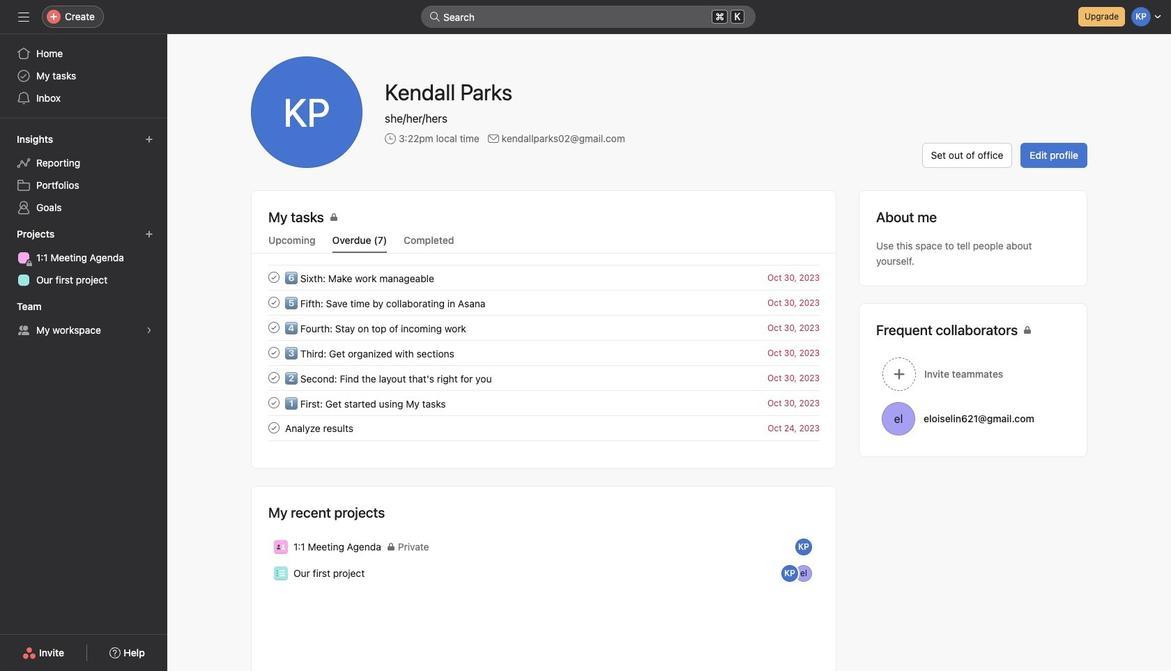Task type: describe. For each thing, give the bounding box(es) containing it.
3 mark complete checkbox from the top
[[266, 345, 283, 361]]

2 mark complete checkbox from the top
[[266, 294, 283, 311]]

3 mark complete image from the top
[[266, 370, 283, 386]]

1 mark complete image from the top
[[266, 294, 283, 311]]

global element
[[0, 34, 167, 118]]

hide sidebar image
[[18, 11, 29, 22]]

insights element
[[0, 127, 167, 222]]

new insights image
[[145, 135, 153, 144]]

2 mark complete image from the top
[[266, 319, 283, 336]]

1 mark complete checkbox from the top
[[266, 269, 283, 286]]

see details, my workspace image
[[145, 326, 153, 335]]



Task type: locate. For each thing, give the bounding box(es) containing it.
5 mark complete checkbox from the top
[[266, 420, 283, 437]]

2 mark complete image from the top
[[266, 345, 283, 361]]

1 vertical spatial mark complete image
[[266, 345, 283, 361]]

Mark complete checkbox
[[266, 319, 283, 336], [266, 370, 283, 386]]

mark complete image
[[266, 294, 283, 311], [266, 319, 283, 336], [266, 370, 283, 386], [266, 395, 283, 412], [266, 420, 283, 437]]

Mark complete checkbox
[[266, 269, 283, 286], [266, 294, 283, 311], [266, 345, 283, 361], [266, 395, 283, 412], [266, 420, 283, 437]]

0 vertical spatial mark complete image
[[266, 269, 283, 286]]

people image
[[277, 543, 285, 552]]

None field
[[421, 6, 756, 28]]

2 mark complete checkbox from the top
[[266, 370, 283, 386]]

list image
[[277, 570, 285, 578]]

4 mark complete checkbox from the top
[[266, 395, 283, 412]]

prominent image
[[430, 11, 441, 22]]

teams element
[[0, 294, 167, 345]]

4 mark complete image from the top
[[266, 395, 283, 412]]

mark complete image
[[266, 269, 283, 286], [266, 345, 283, 361]]

5 mark complete image from the top
[[266, 420, 283, 437]]

projects element
[[0, 222, 167, 294]]

1 mark complete checkbox from the top
[[266, 319, 283, 336]]

1 mark complete image from the top
[[266, 269, 283, 286]]

1 vertical spatial mark complete checkbox
[[266, 370, 283, 386]]

Search tasks, projects, and more text field
[[421, 6, 756, 28]]

new project or portfolio image
[[145, 230, 153, 239]]

0 vertical spatial mark complete checkbox
[[266, 319, 283, 336]]



Task type: vqa. For each thing, say whether or not it's contained in the screenshot.
prominent icon
yes



